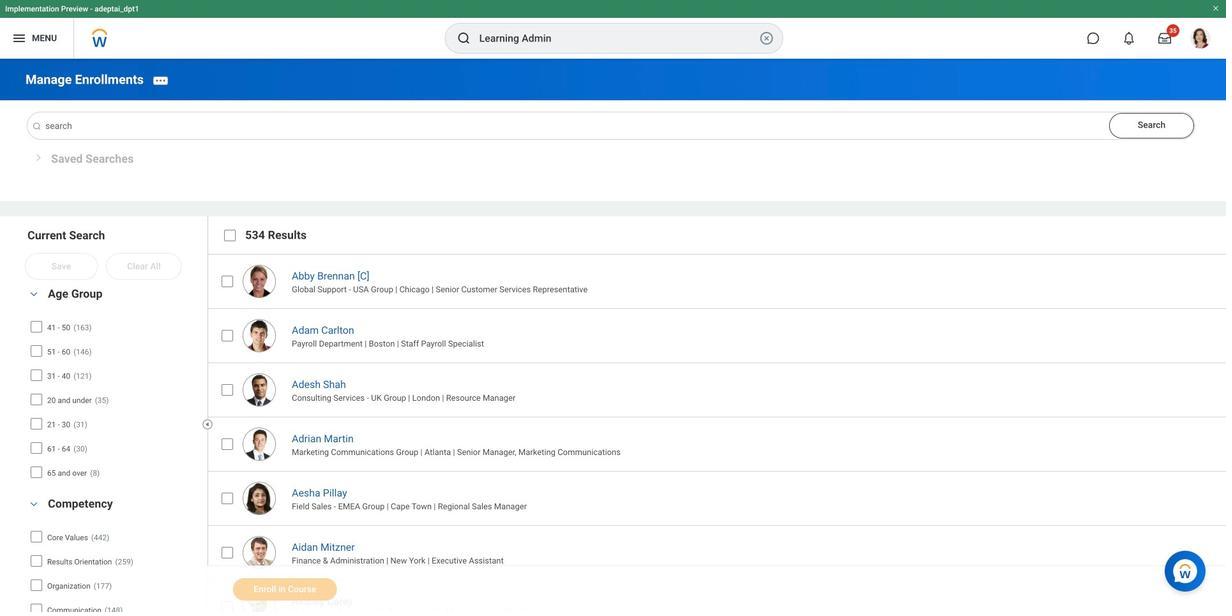 Task type: locate. For each thing, give the bounding box(es) containing it.
1 group from the top
[[26, 286, 201, 486]]

0 vertical spatial group
[[26, 286, 201, 486]]

6 list item from the top
[[208, 526, 1227, 580]]

1 vertical spatial chevron down image
[[26, 500, 42, 509]]

0 vertical spatial chevron down image
[[26, 290, 42, 299]]

1 tree from the top
[[30, 316, 197, 484]]

2 list item from the top
[[208, 309, 1227, 363]]

banner
[[0, 0, 1227, 59]]

main content
[[0, 59, 1227, 613]]

1 vertical spatial group
[[26, 496, 201, 613]]

list item
[[208, 254, 1227, 309], [208, 309, 1227, 363], [208, 363, 1227, 417], [208, 417, 1227, 472], [208, 472, 1227, 526], [208, 526, 1227, 580], [208, 580, 1227, 613]]

chevron down image for first group from the top
[[26, 290, 42, 299]]

group
[[26, 286, 201, 486], [26, 496, 201, 613]]

chevron down image
[[26, 290, 42, 299], [26, 500, 42, 509]]

2 tree from the top
[[30, 527, 197, 613]]

5 list item from the top
[[208, 472, 1227, 526]]

None search field
[[26, 113, 1195, 139]]

tree
[[30, 316, 197, 484], [30, 527, 197, 613]]

7 list item from the top
[[208, 580, 1227, 613]]

filter search field
[[26, 228, 210, 613]]

2 chevron down image from the top
[[26, 500, 42, 509]]

tree for 2nd group from the top
[[30, 527, 197, 613]]

search image
[[32, 122, 42, 132]]

1 vertical spatial tree
[[30, 527, 197, 613]]

0 vertical spatial tree
[[30, 316, 197, 484]]

1 chevron down image from the top
[[26, 290, 42, 299]]



Task type: describe. For each thing, give the bounding box(es) containing it.
search image
[[456, 31, 472, 46]]

chevron down image for 2nd group from the top
[[26, 500, 42, 509]]

4 list item from the top
[[208, 417, 1227, 472]]

2 group from the top
[[26, 496, 201, 613]]

1 list item from the top
[[208, 254, 1227, 309]]

3 list item from the top
[[208, 363, 1227, 417]]

Search Workday  search field
[[479, 24, 757, 52]]

justify image
[[11, 31, 27, 46]]

close environment banner image
[[1212, 4, 1220, 12]]

notifications large image
[[1123, 32, 1136, 45]]

profile logan mcneil image
[[1191, 28, 1211, 51]]

tree for first group from the top
[[30, 316, 197, 484]]

inbox large image
[[1159, 32, 1172, 45]]

Manage Enrollments text field
[[27, 113, 1195, 139]]

x circle image
[[759, 31, 775, 46]]



Task type: vqa. For each thing, say whether or not it's contained in the screenshot.
values
no



